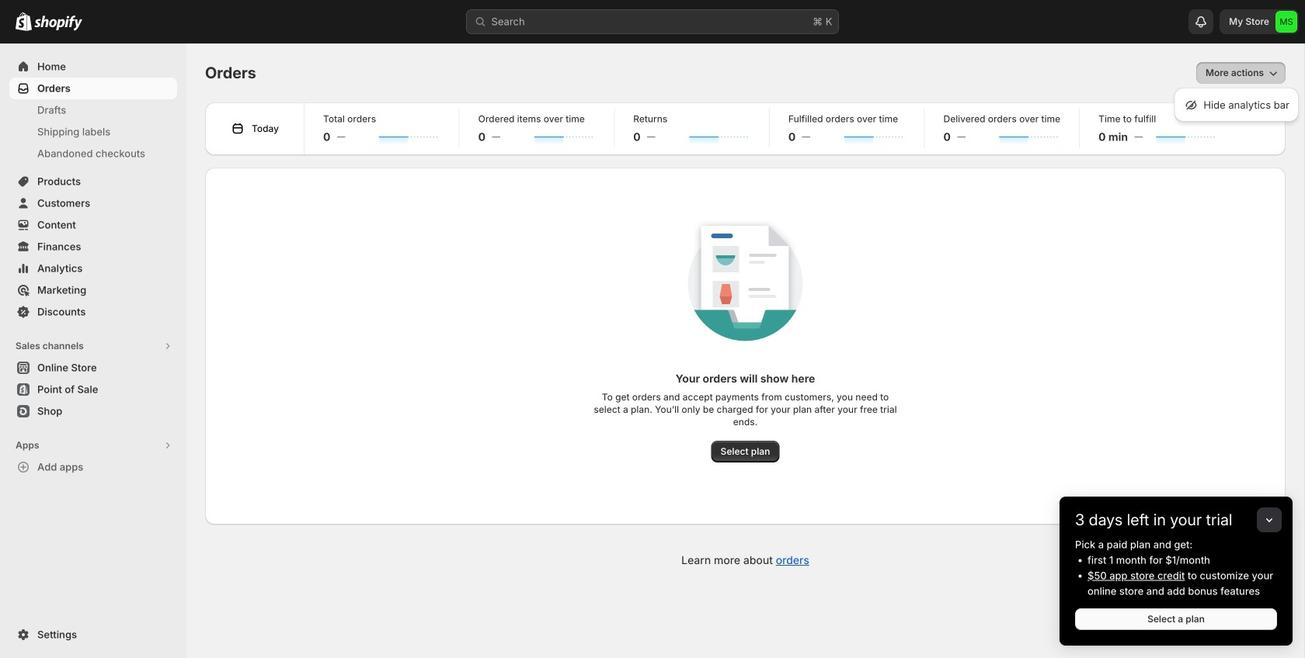 Task type: locate. For each thing, give the bounding box(es) containing it.
my store image
[[1276, 11, 1297, 33]]

shopify image
[[16, 12, 32, 31], [34, 15, 82, 31]]

0 horizontal spatial shopify image
[[16, 12, 32, 31]]



Task type: vqa. For each thing, say whether or not it's contained in the screenshot.
MY STORE image at top
yes



Task type: describe. For each thing, give the bounding box(es) containing it.
1 horizontal spatial shopify image
[[34, 15, 82, 31]]



